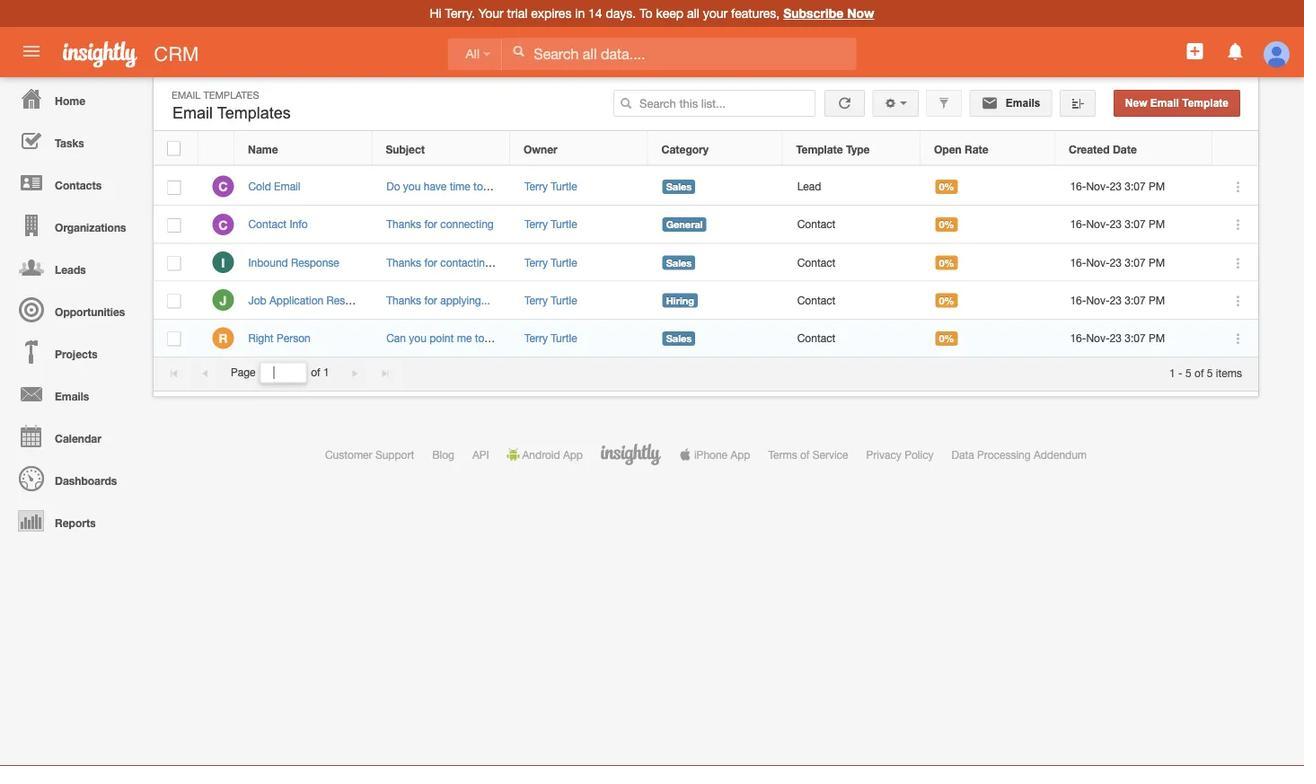 Task type: vqa. For each thing, say whether or not it's contained in the screenshot.
2nd C row
yes



Task type: locate. For each thing, give the bounding box(es) containing it.
subscribe now link
[[784, 6, 875, 21]]

dashboards link
[[4, 457, 144, 500]]

1 terry turtle link from the top
[[525, 180, 577, 193]]

organizations link
[[4, 204, 144, 246]]

pm inside the j row
[[1149, 294, 1166, 306]]

pm
[[1149, 180, 1166, 193], [1149, 218, 1166, 231], [1149, 256, 1166, 269], [1149, 294, 1166, 306], [1149, 332, 1166, 344]]

5 left items
[[1207, 366, 1213, 379]]

5 16-nov-23 3:07 pm from the top
[[1070, 332, 1166, 344]]

of right -
[[1195, 366, 1204, 379]]

0 horizontal spatial 1
[[323, 366, 329, 379]]

16-nov-23 3:07 pm cell for thanks for contacting us.
[[1057, 244, 1214, 282]]

2 terry turtle from the top
[[525, 256, 577, 269]]

you right can
[[409, 332, 427, 344]]

1 0% from the top
[[939, 181, 955, 193]]

addendum
[[1034, 448, 1087, 461]]

2 16-nov-23 3:07 pm from the top
[[1070, 218, 1166, 231]]

0 vertical spatial emails
[[1003, 97, 1041, 109]]

thanks inside "c" row
[[387, 218, 421, 231]]

for inside i "row"
[[424, 256, 437, 269]]

terry turtle link down owner
[[525, 180, 577, 193]]

3 terry from the top
[[525, 256, 548, 269]]

hiring
[[666, 295, 695, 306]]

api link
[[473, 448, 489, 461]]

nov- for can you point me to the right person?
[[1087, 332, 1110, 344]]

contact inside i "row"
[[798, 256, 836, 269]]

1 vertical spatial emails link
[[4, 373, 144, 415]]

thanks for connecting
[[387, 218, 494, 231]]

terry turtle link for thanks for connecting
[[525, 218, 577, 231]]

23 inside i "row"
[[1110, 256, 1122, 269]]

emails
[[1003, 97, 1041, 109], [55, 390, 89, 403]]

4 contact cell from the top
[[784, 320, 922, 358]]

terry inside the j row
[[525, 294, 548, 306]]

1 horizontal spatial 5
[[1207, 366, 1213, 379]]

privacy policy
[[867, 448, 934, 461]]

of
[[311, 366, 320, 379], [1195, 366, 1204, 379], [801, 448, 810, 461]]

contact
[[248, 218, 287, 231], [798, 218, 836, 231], [798, 256, 836, 269], [798, 294, 836, 306], [798, 332, 836, 344]]

pm inside i "row"
[[1149, 256, 1166, 269]]

c row down 'category' on the right top
[[154, 168, 1259, 206]]

email templates button
[[168, 100, 295, 127]]

5 16- from the top
[[1070, 332, 1087, 344]]

terry turtle link down connect?
[[525, 218, 577, 231]]

turtle inside r row
[[551, 332, 577, 344]]

emails link
[[970, 90, 1053, 117], [4, 373, 144, 415]]

nov- inside the j row
[[1087, 294, 1110, 306]]

row
[[154, 132, 1258, 166]]

j link
[[212, 289, 234, 311]]

0 horizontal spatial emails link
[[4, 373, 144, 415]]

template inside row
[[797, 143, 843, 155]]

3 16-nov-23 3:07 pm cell from the top
[[1057, 244, 1214, 282]]

terry turtle inside the j row
[[525, 294, 577, 306]]

inbound response link
[[248, 256, 348, 269]]

pm for thanks for applying...
[[1149, 294, 1166, 306]]

sales cell down general on the top right of page
[[649, 244, 784, 282]]

thanks for i
[[387, 256, 421, 269]]

3:07 inside i "row"
[[1125, 256, 1146, 269]]

r row
[[154, 320, 1259, 358]]

0% inside r row
[[939, 333, 955, 344]]

terry turtle link inside r row
[[525, 332, 577, 344]]

terry turtle inside i "row"
[[525, 256, 577, 269]]

16- inside r row
[[1070, 332, 1087, 344]]

2 16- from the top
[[1070, 218, 1087, 231]]

1 left -
[[1170, 366, 1176, 379]]

16-nov-23 3:07 pm inside r row
[[1070, 332, 1166, 344]]

for for c
[[424, 218, 437, 231]]

created
[[1069, 143, 1110, 155]]

5 23 from the top
[[1110, 332, 1122, 344]]

days.
[[606, 6, 636, 21]]

contact for j
[[798, 294, 836, 306]]

c link for cold email
[[212, 176, 234, 197]]

0 horizontal spatial template
[[797, 143, 843, 155]]

terry turtle down connect?
[[525, 218, 577, 231]]

1 16- from the top
[[1070, 180, 1087, 193]]

1 vertical spatial thanks
[[387, 256, 421, 269]]

terry turtle link up person?
[[525, 294, 577, 306]]

1 vertical spatial c
[[219, 217, 228, 232]]

tasks link
[[4, 120, 144, 162]]

3 16-nov-23 3:07 pm from the top
[[1070, 256, 1166, 269]]

right
[[506, 332, 527, 344]]

0 horizontal spatial emails
[[55, 390, 89, 403]]

23 for thanks for connecting
[[1110, 218, 1122, 231]]

thanks up can
[[387, 294, 421, 306]]

show list view filters image
[[938, 97, 951, 110]]

0 vertical spatial emails link
[[970, 90, 1053, 117]]

lead cell
[[784, 168, 922, 206]]

terry down owner
[[525, 180, 548, 193]]

have
[[424, 180, 447, 193]]

1 - 5 of 5 items
[[1170, 366, 1243, 379]]

3 terry turtle link from the top
[[525, 256, 577, 269]]

email templates email templates
[[172, 89, 291, 122]]

connecting
[[440, 218, 494, 231]]

templates
[[203, 89, 259, 101], [217, 104, 291, 122]]

2 vertical spatial sales cell
[[649, 320, 784, 358]]

terry inside i "row"
[[525, 256, 548, 269]]

search image
[[620, 97, 633, 110]]

emails left the show sidebar image
[[1003, 97, 1041, 109]]

2 nov- from the top
[[1087, 218, 1110, 231]]

thanks
[[387, 218, 421, 231], [387, 256, 421, 269], [387, 294, 421, 306]]

3:07 inside r row
[[1125, 332, 1146, 344]]

5 16-nov-23 3:07 pm cell from the top
[[1057, 320, 1214, 358]]

2 sales from the top
[[666, 257, 692, 269]]

terry turtle link right us. on the top
[[525, 256, 577, 269]]

pm for thanks for contacting us.
[[1149, 256, 1166, 269]]

c link up the i link
[[212, 214, 234, 235]]

4 3:07 from the top
[[1125, 294, 1146, 306]]

1 contact cell from the top
[[784, 206, 922, 244]]

terry turtle link inside i "row"
[[525, 256, 577, 269]]

sales inside r row
[[666, 333, 692, 344]]

terry turtle right the
[[525, 332, 577, 344]]

terry turtle up person?
[[525, 294, 577, 306]]

items
[[1216, 366, 1243, 379]]

for
[[424, 218, 437, 231], [424, 256, 437, 269], [424, 294, 437, 306]]

4 0% cell from the top
[[922, 282, 1057, 320]]

5 terry turtle link from the top
[[525, 332, 577, 344]]

1 23 from the top
[[1110, 180, 1122, 193]]

4 23 from the top
[[1110, 294, 1122, 306]]

for left connecting
[[424, 218, 437, 231]]

4 nov- from the top
[[1087, 294, 1110, 306]]

5 3:07 from the top
[[1125, 332, 1146, 344]]

for left applying...
[[424, 294, 437, 306]]

1 vertical spatial to
[[475, 332, 485, 344]]

0 vertical spatial to
[[474, 180, 483, 193]]

2 23 from the top
[[1110, 218, 1122, 231]]

turtle for i
[[551, 256, 577, 269]]

i
[[221, 255, 225, 270]]

sales for r
[[666, 333, 692, 344]]

blog link
[[432, 448, 455, 461]]

2 0% from the top
[[939, 219, 955, 231]]

5 0% from the top
[[939, 333, 955, 344]]

3:07
[[1125, 180, 1146, 193], [1125, 218, 1146, 231], [1125, 256, 1146, 269], [1125, 294, 1146, 306], [1125, 332, 1146, 344]]

contact for c
[[798, 218, 836, 231]]

do you have time to connect? link
[[387, 180, 531, 193]]

2 vertical spatial sales
[[666, 333, 692, 344]]

0 vertical spatial template
[[1183, 97, 1229, 109]]

16- inside i "row"
[[1070, 256, 1087, 269]]

thanks for applying...
[[387, 294, 490, 306]]

turtle inside i "row"
[[551, 256, 577, 269]]

1 sales from the top
[[666, 181, 692, 193]]

0 horizontal spatial 5
[[1186, 366, 1192, 379]]

row containing name
[[154, 132, 1258, 166]]

1 right 1 field
[[323, 366, 329, 379]]

23 for thanks for contacting us.
[[1110, 256, 1122, 269]]

sales for c
[[666, 181, 692, 193]]

thanks down do
[[387, 218, 421, 231]]

1 app from the left
[[563, 448, 583, 461]]

1 horizontal spatial emails
[[1003, 97, 1041, 109]]

3:07 inside the j row
[[1125, 294, 1146, 306]]

2 terry from the top
[[525, 218, 548, 231]]

3 0% cell from the top
[[922, 244, 1057, 282]]

contact inside the j row
[[798, 294, 836, 306]]

terry inside r row
[[525, 332, 548, 344]]

23 inside the j row
[[1110, 294, 1122, 306]]

3 thanks from the top
[[387, 294, 421, 306]]

tasks
[[55, 137, 84, 149]]

None checkbox
[[167, 141, 181, 156], [168, 332, 181, 347], [167, 141, 181, 156], [168, 332, 181, 347]]

contact for i
[[798, 256, 836, 269]]

terry turtle
[[525, 218, 577, 231], [525, 256, 577, 269], [525, 294, 577, 306], [525, 332, 577, 344]]

contact inside r row
[[798, 332, 836, 344]]

app right iphone
[[731, 448, 751, 461]]

16-nov-23 3:07 pm for thanks for connecting
[[1070, 218, 1166, 231]]

0% inside the j row
[[939, 295, 955, 306]]

1 thanks from the top
[[387, 218, 421, 231]]

3 0% from the top
[[939, 257, 955, 269]]

0 vertical spatial you
[[403, 180, 421, 193]]

1 horizontal spatial 1
[[1170, 366, 1176, 379]]

processing
[[978, 448, 1031, 461]]

cell
[[154, 320, 199, 358]]

turtle for c
[[551, 218, 577, 231]]

4 turtle from the top
[[551, 294, 577, 306]]

of right 1 field
[[311, 366, 320, 379]]

pm inside r row
[[1149, 332, 1166, 344]]

your
[[479, 6, 504, 21]]

terry turtle link
[[525, 180, 577, 193], [525, 218, 577, 231], [525, 256, 577, 269], [525, 294, 577, 306], [525, 332, 577, 344]]

16-nov-23 3:07 pm inside the j row
[[1070, 294, 1166, 306]]

1 c link from the top
[[212, 176, 234, 197]]

privacy policy link
[[867, 448, 934, 461]]

16-nov-23 3:07 pm inside i "row"
[[1070, 256, 1166, 269]]

1 c row from the top
[[154, 168, 1259, 206]]

2 terry turtle link from the top
[[525, 218, 577, 231]]

None checkbox
[[168, 181, 181, 195], [168, 218, 181, 233], [168, 256, 181, 271], [168, 294, 181, 309], [168, 181, 181, 195], [168, 218, 181, 233], [168, 256, 181, 271], [168, 294, 181, 309]]

3 16- from the top
[[1070, 256, 1087, 269]]

to right time
[[474, 180, 483, 193]]

5 right -
[[1186, 366, 1192, 379]]

contact cell
[[784, 206, 922, 244], [784, 244, 922, 282], [784, 282, 922, 320], [784, 320, 922, 358]]

turtle
[[551, 180, 577, 193], [551, 218, 577, 231], [551, 256, 577, 269], [551, 294, 577, 306], [551, 332, 577, 344]]

navigation
[[0, 77, 144, 542]]

dashboards
[[55, 474, 117, 487]]

contact info
[[248, 218, 308, 231]]

2 0% cell from the top
[[922, 206, 1057, 244]]

terry turtle inside r row
[[525, 332, 577, 344]]

0% for thanks for contacting us.
[[939, 257, 955, 269]]

0% cell
[[922, 168, 1057, 206], [922, 206, 1057, 244], [922, 244, 1057, 282], [922, 282, 1057, 320], [922, 320, 1057, 358]]

2 16-nov-23 3:07 pm cell from the top
[[1057, 206, 1214, 244]]

turtle inside the j row
[[551, 294, 577, 306]]

organizations
[[55, 221, 126, 234]]

to for the
[[475, 332, 485, 344]]

1 terry turtle from the top
[[525, 218, 577, 231]]

1 field
[[261, 363, 306, 382]]

right person
[[248, 332, 311, 344]]

4 terry turtle link from the top
[[525, 294, 577, 306]]

thanks for contacting us.
[[387, 256, 509, 269]]

Search this list... text field
[[614, 90, 816, 117]]

5 0% cell from the top
[[922, 320, 1057, 358]]

3 3:07 from the top
[[1125, 256, 1146, 269]]

0 horizontal spatial of
[[311, 366, 320, 379]]

you right do
[[403, 180, 421, 193]]

sales inside i "row"
[[666, 257, 692, 269]]

4 terry turtle from the top
[[525, 332, 577, 344]]

1 vertical spatial response
[[327, 294, 375, 306]]

nov- for thanks for applying...
[[1087, 294, 1110, 306]]

c link left cold
[[212, 176, 234, 197]]

to inside "c" row
[[474, 180, 483, 193]]

0% inside i "row"
[[939, 257, 955, 269]]

row group
[[154, 168, 1259, 358]]

5 pm from the top
[[1149, 332, 1166, 344]]

all link
[[448, 38, 502, 70]]

android app link
[[507, 448, 583, 461]]

4 16-nov-23 3:07 pm from the top
[[1070, 294, 1166, 306]]

nov- inside i "row"
[[1087, 256, 1110, 269]]

c row
[[154, 168, 1259, 206], [154, 206, 1259, 244]]

response inside the j row
[[327, 294, 375, 306]]

5 terry from the top
[[525, 332, 548, 344]]

c left cold
[[219, 179, 228, 194]]

sales up hiring
[[666, 257, 692, 269]]

you inside "c" row
[[403, 180, 421, 193]]

4 16-nov-23 3:07 pm cell from the top
[[1057, 282, 1214, 320]]

rate
[[965, 143, 989, 155]]

1 horizontal spatial emails link
[[970, 90, 1053, 117]]

thanks inside the j row
[[387, 294, 421, 306]]

23
[[1110, 180, 1122, 193], [1110, 218, 1122, 231], [1110, 256, 1122, 269], [1110, 294, 1122, 306], [1110, 332, 1122, 344]]

16-
[[1070, 180, 1087, 193], [1070, 218, 1087, 231], [1070, 256, 1087, 269], [1070, 294, 1087, 306], [1070, 332, 1087, 344]]

5 nov- from the top
[[1087, 332, 1110, 344]]

terry right us. on the top
[[525, 256, 548, 269]]

emails link down 'projects'
[[4, 373, 144, 415]]

0 vertical spatial thanks
[[387, 218, 421, 231]]

sales down hiring
[[666, 333, 692, 344]]

3 terry turtle from the top
[[525, 294, 577, 306]]

1 sales cell from the top
[[649, 168, 784, 206]]

3:07 for thanks for contacting us.
[[1125, 256, 1146, 269]]

you for do
[[403, 180, 421, 193]]

3 23 from the top
[[1110, 256, 1122, 269]]

can you point me to the right person? link
[[387, 332, 570, 344]]

terry right the
[[525, 332, 548, 344]]

23 inside r row
[[1110, 332, 1122, 344]]

4 0% from the top
[[939, 295, 955, 306]]

for for j
[[424, 294, 437, 306]]

right
[[248, 332, 274, 344]]

3 contact cell from the top
[[784, 282, 922, 320]]

terry turtle right us. on the top
[[525, 256, 577, 269]]

1 vertical spatial for
[[424, 256, 437, 269]]

terry turtle for r
[[525, 332, 577, 344]]

terry up person?
[[525, 294, 548, 306]]

c up the i link
[[219, 217, 228, 232]]

cold email link
[[248, 180, 309, 193]]

data processing addendum link
[[952, 448, 1087, 461]]

terry turtle for c
[[525, 218, 577, 231]]

5 turtle from the top
[[551, 332, 577, 344]]

1 vertical spatial you
[[409, 332, 427, 344]]

terry for r
[[525, 332, 548, 344]]

0% for thanks for connecting
[[939, 219, 955, 231]]

thanks for c
[[387, 218, 421, 231]]

sales cell for i
[[649, 244, 784, 282]]

response
[[291, 256, 339, 269], [327, 294, 375, 306]]

4 pm from the top
[[1149, 294, 1166, 306]]

open rate
[[934, 143, 989, 155]]

0 vertical spatial c
[[219, 179, 228, 194]]

3 turtle from the top
[[551, 256, 577, 269]]

1 horizontal spatial app
[[731, 448, 751, 461]]

0 vertical spatial response
[[291, 256, 339, 269]]

for left contacting
[[424, 256, 437, 269]]

3 nov- from the top
[[1087, 256, 1110, 269]]

nov- inside r row
[[1087, 332, 1110, 344]]

of right 'terms' on the bottom right of the page
[[801, 448, 810, 461]]

2 3:07 from the top
[[1125, 218, 1146, 231]]

16-nov-23 3:07 pm cell for can you point me to the right person?
[[1057, 320, 1214, 358]]

emails up calendar link
[[55, 390, 89, 403]]

2 contact cell from the top
[[784, 244, 922, 282]]

app right android
[[563, 448, 583, 461]]

1 vertical spatial template
[[797, 143, 843, 155]]

contact cell for c
[[784, 206, 922, 244]]

3 sales from the top
[[666, 333, 692, 344]]

0 horizontal spatial app
[[563, 448, 583, 461]]

template down notifications icon
[[1183, 97, 1229, 109]]

0 vertical spatial sales cell
[[649, 168, 784, 206]]

response inside i "row"
[[291, 256, 339, 269]]

-
[[1179, 366, 1183, 379]]

2 for from the top
[[424, 256, 437, 269]]

1 for from the top
[[424, 218, 437, 231]]

projects link
[[4, 331, 144, 373]]

pm for can you point me to the right person?
[[1149, 332, 1166, 344]]

2 c from the top
[[219, 217, 228, 232]]

3 sales cell from the top
[[649, 320, 784, 358]]

2 c link from the top
[[212, 214, 234, 235]]

to right me
[[475, 332, 485, 344]]

nov- for thanks for contacting us.
[[1087, 256, 1110, 269]]

emails link up 'rate'
[[970, 90, 1053, 117]]

connect?
[[486, 180, 531, 193]]

you inside r row
[[409, 332, 427, 344]]

2 sales cell from the top
[[649, 244, 784, 282]]

response right application on the top of the page
[[327, 294, 375, 306]]

applying...
[[440, 294, 490, 306]]

0 vertical spatial for
[[424, 218, 437, 231]]

16-nov-23 3:07 pm cell
[[1057, 168, 1214, 206], [1057, 206, 1214, 244], [1057, 244, 1214, 282], [1057, 282, 1214, 320], [1057, 320, 1214, 358]]

sales cell
[[649, 168, 784, 206], [649, 244, 784, 282], [649, 320, 784, 358]]

1 vertical spatial sales
[[666, 257, 692, 269]]

1 vertical spatial c link
[[212, 214, 234, 235]]

terry down connect?
[[525, 218, 548, 231]]

0 vertical spatial c link
[[212, 176, 234, 197]]

navigation containing home
[[0, 77, 144, 542]]

for inside the j row
[[424, 294, 437, 306]]

thanks inside i "row"
[[387, 256, 421, 269]]

1 16-nov-23 3:07 pm from the top
[[1070, 180, 1166, 193]]

2 vertical spatial thanks
[[387, 294, 421, 306]]

inbound
[[248, 256, 288, 269]]

3:07 for thanks for applying...
[[1125, 294, 1146, 306]]

2 vertical spatial for
[[424, 294, 437, 306]]

sales cell for c
[[649, 168, 784, 206]]

keep
[[656, 6, 684, 21]]

app for android app
[[563, 448, 583, 461]]

contacts
[[55, 179, 102, 191]]

0 vertical spatial sales
[[666, 181, 692, 193]]

inbound response
[[248, 256, 339, 269]]

thanks up thanks for applying...
[[387, 256, 421, 269]]

1 pm from the top
[[1149, 180, 1166, 193]]

sales cell down 'category' on the right top
[[649, 168, 784, 206]]

c for cold email
[[219, 179, 228, 194]]

2 thanks from the top
[[387, 256, 421, 269]]

template left type
[[797, 143, 843, 155]]

response up job application response link
[[291, 256, 339, 269]]

1 c from the top
[[219, 179, 228, 194]]

2 pm from the top
[[1149, 218, 1166, 231]]

i link
[[212, 252, 234, 273]]

3 pm from the top
[[1149, 256, 1166, 269]]

c row up the j row
[[154, 206, 1259, 244]]

do
[[387, 180, 400, 193]]

terry
[[525, 180, 548, 193], [525, 218, 548, 231], [525, 256, 548, 269], [525, 294, 548, 306], [525, 332, 548, 344]]

to inside r row
[[475, 332, 485, 344]]

3 for from the top
[[424, 294, 437, 306]]

1 vertical spatial emails
[[55, 390, 89, 403]]

crm
[[154, 42, 199, 65]]

sales cell down hiring
[[649, 320, 784, 358]]

1 vertical spatial sales cell
[[649, 244, 784, 282]]

4 terry from the top
[[525, 294, 548, 306]]

now
[[847, 6, 875, 21]]

16- for thanks for connecting
[[1070, 218, 1087, 231]]

16- inside the j row
[[1070, 294, 1087, 306]]

2 app from the left
[[731, 448, 751, 461]]

16-nov-23 3:07 pm cell for thanks for applying...
[[1057, 282, 1214, 320]]

all
[[466, 47, 480, 61]]

4 16- from the top
[[1070, 294, 1087, 306]]

terry turtle link right the
[[525, 332, 577, 344]]

2 1 from the left
[[1170, 366, 1176, 379]]

sales down 'category' on the right top
[[666, 181, 692, 193]]

2 turtle from the top
[[551, 218, 577, 231]]

contact cell for i
[[784, 244, 922, 282]]

general cell
[[649, 206, 784, 244]]

nov- for thanks for connecting
[[1087, 218, 1110, 231]]

pm for thanks for connecting
[[1149, 218, 1166, 231]]

1 turtle from the top
[[551, 180, 577, 193]]

turtle for j
[[551, 294, 577, 306]]



Task type: describe. For each thing, give the bounding box(es) containing it.
1 vertical spatial templates
[[217, 104, 291, 122]]

name
[[248, 143, 278, 155]]

1 16-nov-23 3:07 pm cell from the top
[[1057, 168, 1214, 206]]

point
[[430, 332, 454, 344]]

23 for can you point me to the right person?
[[1110, 332, 1122, 344]]

0% for can you point me to the right person?
[[939, 333, 955, 344]]

home
[[55, 94, 85, 107]]

opportunities
[[55, 305, 125, 318]]

leads link
[[4, 246, 144, 288]]

email inside "c" row
[[274, 180, 300, 193]]

16-nov-23 3:07 pm cell for thanks for connecting
[[1057, 206, 1214, 244]]

terry turtle link for thanks for applying...
[[525, 294, 577, 306]]

android
[[523, 448, 560, 461]]

0% cell for thanks for applying...
[[922, 282, 1057, 320]]

2 5 from the left
[[1207, 366, 1213, 379]]

terry turtle link for thanks for contacting us.
[[525, 256, 577, 269]]

app for iphone app
[[731, 448, 751, 461]]

android app
[[523, 448, 583, 461]]

job application response link
[[248, 294, 384, 306]]

j
[[220, 293, 227, 308]]

1 terry from the top
[[525, 180, 548, 193]]

contact info link
[[248, 218, 317, 231]]

16-nov-23 3:07 pm for can you point me to the right person?
[[1070, 332, 1166, 344]]

subscribe
[[784, 6, 844, 21]]

1 5 from the left
[[1186, 366, 1192, 379]]

terry turtle for i
[[525, 256, 577, 269]]

0% for thanks for applying...
[[939, 295, 955, 306]]

lead
[[798, 180, 822, 193]]

to for connect?
[[474, 180, 483, 193]]

16- for can you point me to the right person?
[[1070, 332, 1087, 344]]

terry for c
[[525, 218, 548, 231]]

job
[[248, 294, 267, 306]]

14
[[589, 6, 603, 21]]

23 for thanks for applying...
[[1110, 294, 1122, 306]]

contact for r
[[798, 332, 836, 344]]

right person link
[[248, 332, 320, 344]]

api
[[473, 448, 489, 461]]

job application response
[[248, 294, 375, 306]]

notifications image
[[1225, 40, 1247, 62]]

c for contact info
[[219, 217, 228, 232]]

iphone
[[694, 448, 728, 461]]

1 nov- from the top
[[1087, 180, 1110, 193]]

new
[[1126, 97, 1148, 109]]

0 vertical spatial templates
[[203, 89, 259, 101]]

sales for i
[[666, 257, 692, 269]]

0% cell for thanks for connecting
[[922, 206, 1057, 244]]

us.
[[494, 256, 509, 269]]

info
[[290, 218, 308, 231]]

thanks for j
[[387, 294, 421, 306]]

16-nov-23 3:07 pm for thanks for applying...
[[1070, 294, 1166, 306]]

new email template link
[[1114, 90, 1241, 117]]

policy
[[905, 448, 934, 461]]

reports
[[55, 517, 96, 529]]

2 c row from the top
[[154, 206, 1259, 244]]

open
[[934, 143, 962, 155]]

time
[[450, 180, 471, 193]]

can
[[387, 332, 406, 344]]

for for i
[[424, 256, 437, 269]]

sales cell for r
[[649, 320, 784, 358]]

terry for i
[[525, 256, 548, 269]]

data
[[952, 448, 975, 461]]

3:07 for can you point me to the right person?
[[1125, 332, 1146, 344]]

features,
[[731, 6, 780, 21]]

1 horizontal spatial of
[[801, 448, 810, 461]]

contacts link
[[4, 162, 144, 204]]

your
[[703, 6, 728, 21]]

terry turtle link for can you point me to the right person?
[[525, 332, 577, 344]]

r
[[219, 331, 228, 346]]

16- for thanks for applying...
[[1070, 294, 1087, 306]]

general
[[666, 219, 703, 231]]

white image
[[512, 45, 525, 58]]

service
[[813, 448, 849, 461]]

Search all data.... text field
[[503, 38, 857, 70]]

1 3:07 from the top
[[1125, 180, 1146, 193]]

page
[[231, 366, 256, 379]]

you for can
[[409, 332, 427, 344]]

contact cell for j
[[784, 282, 922, 320]]

calendar link
[[4, 415, 144, 457]]

turtle for r
[[551, 332, 577, 344]]

in
[[575, 6, 585, 21]]

16-nov-23 3:07 pm for thanks for contacting us.
[[1070, 256, 1166, 269]]

terry for j
[[525, 294, 548, 306]]

trial
[[507, 6, 528, 21]]

16- for thanks for contacting us.
[[1070, 256, 1087, 269]]

thanks for contacting us. link
[[387, 256, 509, 269]]

show sidebar image
[[1072, 97, 1084, 110]]

projects
[[55, 348, 98, 360]]

template type
[[797, 143, 870, 155]]

cold email
[[248, 180, 300, 193]]

c link for contact info
[[212, 214, 234, 235]]

terms of service link
[[769, 448, 849, 461]]

contact cell for r
[[784, 320, 922, 358]]

calendar
[[55, 432, 101, 445]]

0% cell for can you point me to the right person?
[[922, 320, 1057, 358]]

terry turtle for j
[[525, 294, 577, 306]]

to
[[640, 6, 653, 21]]

refresh list image
[[837, 97, 854, 109]]

1 0% cell from the top
[[922, 168, 1057, 206]]

1 horizontal spatial template
[[1183, 97, 1229, 109]]

1 1 from the left
[[323, 366, 329, 379]]

owner
[[524, 143, 558, 155]]

me
[[457, 332, 472, 344]]

customer support
[[325, 448, 414, 461]]

i row
[[154, 244, 1259, 282]]

r link
[[212, 327, 234, 349]]

terry.
[[445, 6, 475, 21]]

privacy
[[867, 448, 902, 461]]

row group containing c
[[154, 168, 1259, 358]]

thanks for applying... link
[[387, 294, 490, 306]]

of 1
[[311, 366, 329, 379]]

leads
[[55, 263, 86, 276]]

new email template
[[1126, 97, 1229, 109]]

all
[[687, 6, 700, 21]]

contacting
[[440, 256, 491, 269]]

j row
[[154, 282, 1259, 320]]

data processing addendum
[[952, 448, 1087, 461]]

terry turtle link for do you have time to connect?
[[525, 180, 577, 193]]

person
[[277, 332, 311, 344]]

2 horizontal spatial of
[[1195, 366, 1204, 379]]

hiring cell
[[649, 282, 784, 320]]

date
[[1113, 143, 1137, 155]]

3:07 for thanks for connecting
[[1125, 218, 1146, 231]]

home link
[[4, 77, 144, 120]]

cog image
[[885, 97, 897, 110]]

iphone app
[[694, 448, 751, 461]]

iphone app link
[[679, 448, 751, 461]]

hi
[[430, 6, 442, 21]]

person?
[[530, 332, 570, 344]]

category
[[662, 143, 709, 155]]

hi terry. your trial expires in 14 days. to keep all your features, subscribe now
[[430, 6, 875, 21]]

0% cell for thanks for contacting us.
[[922, 244, 1057, 282]]

cold
[[248, 180, 271, 193]]

support
[[375, 448, 414, 461]]



